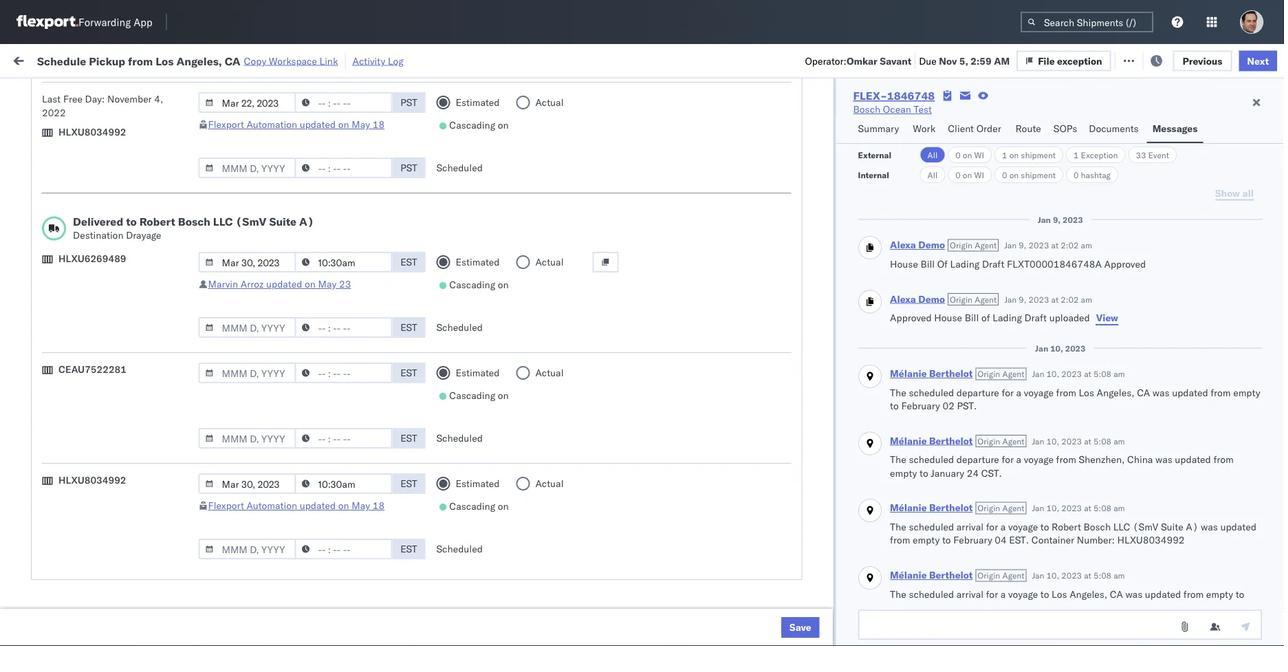 Task type: describe. For each thing, give the bounding box(es) containing it.
all for internal
[[928, 170, 938, 180]]

operator
[[1148, 113, 1181, 123]]

robert inside delivered to robert bosch llc (smv suite a) destination drayage
[[139, 215, 175, 228]]

jan 9, 2023
[[1038, 214, 1083, 225]]

jaehyung choi - test origin age
[[1148, 471, 1285, 483]]

3 upload customs clearance documents from the top
[[32, 554, 151, 580]]

upload customs clearance documents for flex-1846748
[[32, 282, 151, 308]]

internal
[[858, 170, 890, 180]]

china
[[1127, 453, 1153, 465]]

order
[[977, 122, 1002, 135]]

1 alexa demo origin agent from the top
[[890, 239, 997, 251]]

activity
[[353, 55, 386, 67]]

am for 2:59 am edt, nov 5, 2022 schedule pickup from los angeles, ca button
[[252, 259, 268, 271]]

rotterdam,
[[130, 494, 179, 506]]

jan down jan 10, 2023
[[1032, 369, 1044, 379]]

3 ceau7522281, hlxu6269489, hlxu8034992 from the top
[[877, 228, 1091, 240]]

at for house bill of lading draft flxt00001846748a approved
[[1051, 240, 1059, 251]]

2 2:59 am edt, nov 5, 2022 from the top
[[229, 229, 350, 241]]

4 fcl from the top
[[466, 320, 484, 332]]

1 vertical spatial omkar
[[1148, 380, 1177, 392]]

5 fcl from the top
[[466, 350, 484, 362]]

documents button
[[1084, 116, 1147, 143]]

1 schedule pickup from los angeles, ca button from the top
[[32, 197, 201, 212]]

of
[[937, 258, 948, 270]]

5 ocean fcl from the top
[[435, 350, 484, 362]]

3 ceau7522281, from the top
[[877, 228, 948, 240]]

4 integration test account - karl lagerfeld from the top
[[621, 622, 800, 634]]

2 ocean fcl from the top
[[435, 259, 484, 271]]

10, for 31
[[1047, 570, 1059, 581]]

status : ready for work, blocked, in progress
[[74, 85, 249, 96]]

24
[[967, 467, 979, 479]]

pickup for 2:59 am edt, nov 5, 2022
[[75, 258, 105, 270]]

schedule pickup from los angeles, ca for 2:59 am est, jan 13, 2023
[[32, 440, 201, 452]]

Search Shipments (/) text field
[[1021, 12, 1154, 32]]

14, for schedule delivery appointment
[[314, 350, 329, 362]]

1 integration test account - karl lagerfeld from the top
[[621, 471, 800, 483]]

flex-1662119
[[785, 532, 857, 544]]

4 lagerfeld from the top
[[759, 622, 800, 634]]

hlxu6269489, for upload customs clearance documents
[[950, 289, 1021, 301]]

berthelot for empty
[[929, 502, 973, 514]]

by:
[[50, 84, 63, 96]]

7:00 pm est, dec 23, 2022
[[229, 380, 354, 392]]

3 -- : -- -- text field from the top
[[295, 473, 393, 494]]

a for 02
[[1016, 386, 1022, 398]]

january inside the scheduled departure for a voyage from shenzhen, china was updated from empty to january 24 cst.
[[931, 467, 964, 479]]

2 edt, from the top
[[270, 229, 292, 241]]

3 lagerfeld from the top
[[759, 562, 800, 574]]

nyku9743990
[[877, 592, 945, 604]]

4 est from the top
[[401, 432, 417, 444]]

pickup up delivered
[[75, 198, 105, 210]]

2 fcl from the top
[[466, 259, 484, 271]]

documents for upload customs clearance documents link corresponding to flex-1660288
[[32, 144, 81, 156]]

mélanie berthelot origin agent for 31
[[890, 569, 1024, 581]]

mélanie berthelot button for february
[[890, 367, 973, 379]]

14, for schedule pickup from los angeles, ca
[[314, 320, 329, 332]]

11 ocean fcl from the top
[[435, 562, 484, 574]]

am for schedule pickup from los angeles, ca button for 2:59 am est, dec 14, 2022
[[252, 320, 268, 332]]

9:00
[[229, 410, 250, 422]]

est, down 2:59 am est, jan 25, 2023
[[276, 562, 296, 574]]

schedule delivery appointment button for 11:30 pm est, jan 23, 2023
[[32, 470, 169, 485]]

3 ocean fcl from the top
[[435, 289, 484, 301]]

mode button
[[429, 109, 507, 123]]

1 schedule pickup from los angeles, ca from the top
[[32, 198, 201, 210]]

batch action
[[1208, 53, 1268, 65]]

was inside the scheduled arrival for a voyage to los angeles, ca was updated from empty to january 31 pst. container number: hlxu8034992
[[1126, 588, 1143, 600]]

schedule pickup from los angeles, ca for 2:59 am est, dec 14, 2022
[[32, 319, 201, 331]]

0 horizontal spatial draft
[[982, 258, 1005, 270]]

8 fcl from the top
[[466, 471, 484, 483]]

18 for pst
[[373, 118, 385, 130]]

at for the scheduled arrival for a voyage to robert bosch llc (smv suite a) was updated from empty to february 04 est. container number: hlxu8034992
[[1084, 503, 1092, 513]]

9, up house bill of lading draft flxt00001846748a approved
[[1019, 240, 1027, 251]]

upload customs clearance documents link for flex-1846748
[[32, 281, 203, 309]]

flex-1846748 link
[[854, 89, 935, 103]]

test inside 'link'
[[914, 103, 932, 115]]

jan 10, 2023 at 5:08 am for 02
[[1032, 369, 1125, 379]]

2 alexa from the top
[[890, 293, 916, 305]]

angeles, for 5th schedule pickup from los angeles, ca button from the bottom
[[148, 198, 185, 210]]

jan 10, 2023
[[1035, 343, 1086, 353]]

1 vertical spatial approved
[[890, 312, 932, 324]]

6 ocean fcl from the top
[[435, 380, 484, 392]]

flex-1660288
[[785, 138, 857, 150]]

1 vertical spatial 23,
[[316, 471, 331, 483]]

summary
[[858, 122, 899, 135]]

1 fcl from the top
[[466, 168, 484, 180]]

to inside the scheduled departure for a voyage from shenzhen, china was updated from empty to january 24 cst.
[[920, 467, 928, 479]]

1662119
[[815, 532, 857, 544]]

robert inside the scheduled arrival for a voyage to robert bosch llc (smv suite a) was updated from empty to february 04 est. container number: hlxu8034992
[[1052, 521, 1081, 533]]

import
[[116, 53, 147, 65]]

all for external
[[928, 150, 938, 160]]

8 ocean fcl from the top
[[435, 471, 484, 483]]

suite inside the scheduled arrival for a voyage to robert bosch llc (smv suite a) was updated from empty to february 04 est. container number: hlxu8034992
[[1161, 521, 1184, 533]]

est, for the schedule delivery appointment button corresponding to 11:30 pm est, jan 23, 2023
[[276, 471, 296, 483]]

mélanie berthelot origin agent for empty
[[890, 502, 1024, 514]]

los for 5th schedule pickup from los angeles, ca button from the bottom
[[130, 198, 145, 210]]

9, up flxt00001846748a at right
[[1053, 214, 1061, 225]]

5 resize handle column header from the left
[[597, 107, 614, 646]]

(smv inside the scheduled arrival for a voyage to robert bosch llc (smv suite a) was updated from empty to february 04 est. container number: hlxu8034992
[[1133, 521, 1159, 533]]

actual for ceau7522281
[[536, 367, 564, 379]]

agent up "of"
[[975, 294, 997, 304]]

llc inside delivered to robert bosch llc (smv suite a) destination drayage
[[213, 215, 233, 228]]

6 est from the top
[[401, 543, 417, 555]]

1 horizontal spatial approved
[[1104, 258, 1146, 270]]

est, for 'confirm delivery' button
[[270, 410, 291, 422]]

2:59 am edt, nov 5, 2022 for schedule delivery appointment
[[229, 168, 350, 180]]

2 integration from the top
[[621, 501, 668, 513]]

1 est from the top
[[401, 256, 417, 268]]

hlxu6269489
[[58, 253, 126, 265]]

berthelot for 02
[[929, 367, 973, 379]]

9 ocean fcl from the top
[[435, 501, 484, 513]]

02
[[943, 400, 955, 412]]

8 resize handle column header from the left
[[946, 107, 963, 646]]

11 resize handle column header from the left
[[1260, 107, 1276, 646]]

1 demo from the top
[[918, 239, 945, 251]]

2130387 for schedule pickup from rotterdam, netherlands
[[815, 501, 857, 513]]

appointment for 2:59 am est, dec 14, 2022
[[113, 349, 169, 361]]

flexport automation updated on may 18 for est
[[208, 500, 385, 512]]

2 alexa demo origin agent from the top
[[890, 293, 997, 305]]

schedule pickup from los angeles, ca button for 2:59 am est, dec 14, 2022
[[32, 318, 201, 333]]

33
[[1136, 150, 1147, 160]]

schedule for the schedule delivery appointment button corresponding to 11:30 pm est, jan 23, 2023
[[32, 470, 72, 482]]

abcd1234560
[[877, 531, 945, 543]]

may for hlxu6269489
[[318, 278, 337, 290]]

pm down 2:59 am est, jan 25, 2023
[[258, 562, 273, 574]]

in
[[205, 85, 213, 96]]

was inside the scheduled departure for a voyage from los angeles, ca was updated from empty to february 02 pst.
[[1153, 386, 1170, 398]]

message (0)
[[200, 53, 256, 65]]

1 resize handle column header from the left
[[204, 107, 221, 646]]

voyage for 02
[[1024, 386, 1054, 398]]

confirm delivery
[[32, 410, 105, 422]]

ca inside the scheduled departure for a voyage from los angeles, ca was updated from empty to february 02 pst.
[[1137, 386, 1150, 398]]

2:59 am est, jan 13, 2023
[[229, 441, 352, 453]]

los inside the scheduled arrival for a voyage to los angeles, ca was updated from empty to january 31 pst. container number: hlxu8034992
[[1052, 588, 1067, 600]]

169
[[331, 53, 349, 65]]

los for schedule pickup from los angeles, ca button for 2:59 am est, dec 14, 2022
[[130, 319, 145, 331]]

approved house bill of lading draft uploaded view
[[890, 312, 1118, 324]]

2 schedule delivery appointment from the top
[[32, 228, 169, 240]]

was inside the scheduled departure for a voyage from shenzhen, china was updated from empty to january 24 cst.
[[1156, 453, 1173, 465]]

3 integration test account - karl lagerfeld from the top
[[621, 562, 800, 574]]

schedule pickup from los angeles, ca copy workspace link
[[37, 54, 338, 68]]

3 clearance from the top
[[107, 554, 151, 566]]

empty inside the scheduled arrival for a voyage to robert bosch llc (smv suite a) was updated from empty to february 04 est. container number: hlxu8034992
[[913, 534, 940, 546]]

updated inside the scheduled departure for a voyage from shenzhen, china was updated from empty to january 24 cst.
[[1175, 453, 1211, 465]]

1 vertical spatial house
[[934, 312, 962, 324]]

3 upload from the top
[[32, 554, 63, 566]]

import work
[[116, 53, 173, 65]]

wi for 0
[[975, 170, 985, 180]]

am for schedule pickup from los angeles, ca button corresponding to 2:59 am est, jan 13, 2023
[[252, 441, 268, 453]]

jan down 13,
[[299, 471, 314, 483]]

last free day: november 4, 2022
[[42, 93, 163, 119]]

schedule pickup from los angeles, ca for 2:59 am edt, nov 5, 2022
[[32, 258, 201, 270]]

2 account from the top
[[691, 501, 728, 513]]

jan left 13,
[[293, 441, 309, 453]]

arroz
[[241, 278, 264, 290]]

4 integration from the top
[[621, 622, 668, 634]]

3 karl from the top
[[739, 562, 756, 574]]

ceau7522281, hlxu6269489, hlxu8034992 for schedule delivery appointment
[[877, 168, 1091, 180]]

deadline
[[229, 113, 262, 123]]

uetu5238478 for confirm pickup from los angeles, ca
[[951, 380, 1018, 392]]

3 integration from the top
[[621, 562, 668, 574]]

2022 for 'confirm delivery' button
[[331, 410, 355, 422]]

9, left 23
[[314, 289, 323, 301]]

1 mmm d, yyyy text field from the top
[[199, 158, 296, 178]]

container inside the scheduled arrival for a voyage to robert bosch llc (smv suite a) was updated from empty to february 04 est. container number: hlxu8034992
[[1032, 534, 1075, 546]]

1 alexa demo button from the top
[[890, 239, 945, 251]]

2:59 am est, dec 14, 2022 for schedule pickup from los angeles, ca
[[229, 320, 355, 332]]

3 flex-2130387 from the top
[[785, 562, 857, 574]]

1 cascading on from the top
[[450, 119, 509, 131]]

1 flex-2130384 from the top
[[785, 592, 857, 604]]

estimated for hlxu6269489
[[456, 256, 500, 268]]

batch action button
[[1187, 49, 1277, 70]]

7 ocean fcl from the top
[[435, 441, 484, 453]]

file up mbl/mawb numbers button
[[1038, 55, 1055, 67]]

february inside the scheduled departure for a voyage from los angeles, ca was updated from empty to february 02 pst.
[[901, 400, 940, 412]]

number: inside the scheduled arrival for a voyage to robert bosch llc (smv suite a) was updated from empty to february 04 est. container number: hlxu8034992
[[1077, 534, 1115, 546]]

for for the scheduled arrival for a voyage to los angeles, ca was updated from empty to january 31 pst. container number: hlxu8034992
[[986, 588, 998, 600]]

documents inside 'button'
[[1089, 122, 1139, 135]]

status
[[74, 85, 99, 96]]

client order button
[[943, 116, 1011, 143]]

1 scheduled from the top
[[437, 162, 483, 174]]

angeles, inside the scheduled arrival for a voyage to los angeles, ca was updated from empty to january 31 pst. container number: hlxu8034992
[[1070, 588, 1108, 600]]

schedule pickup from los angeles, ca link for 2:59 am est, jan 13, 2023
[[32, 439, 201, 453]]

2 appointment from the top
[[113, 228, 169, 240]]

origin left age
[[1243, 471, 1269, 483]]

hashtag
[[1081, 170, 1111, 180]]

2 2130384 from the top
[[815, 622, 857, 634]]

updated inside the scheduled departure for a voyage from los angeles, ca was updated from empty to february 02 pst.
[[1172, 386, 1208, 398]]

clearance for flex-1846748
[[107, 282, 151, 294]]

snoozed : no
[[285, 85, 334, 96]]

am for the scheduled arrival for a voyage to robert bosch llc (smv suite a) was updated from empty to february 04 est. container number: hlxu8034992
[[1114, 503, 1125, 513]]

10, for 02
[[1047, 369, 1059, 379]]

container numbers button
[[870, 104, 949, 129]]

9 resize handle column header from the left
[[1124, 107, 1141, 646]]

at up uploaded
[[1051, 294, 1059, 304]]

los for confirm pickup from los angeles, ca 'button'
[[124, 379, 140, 392]]

24,
[[314, 410, 329, 422]]

flxt00001846748a
[[1007, 258, 1102, 270]]

flex-1893174
[[785, 441, 857, 453]]

sops
[[1054, 122, 1078, 135]]

activity log
[[353, 55, 404, 67]]

ca for 5th schedule pickup from los angeles, ca button from the bottom
[[188, 198, 201, 210]]

5, down deadline button
[[314, 168, 323, 180]]

3 mmm d, yyyy text field from the top
[[199, 317, 296, 338]]

workspace
[[269, 55, 317, 67]]

ca for confirm pickup from los angeles, ca 'button'
[[182, 379, 195, 392]]

2 test123456 from the top
[[970, 229, 1028, 241]]

0 vertical spatial bill
[[921, 258, 935, 270]]

3 customs from the top
[[65, 554, 104, 566]]

deadline button
[[222, 109, 365, 123]]

jan up 25,
[[299, 501, 314, 513]]

5 est from the top
[[401, 478, 417, 490]]

33 event
[[1136, 150, 1170, 160]]

0 on shipment
[[1003, 170, 1056, 180]]

los up status : ready for work, blocked, in progress at the top of the page
[[156, 54, 174, 68]]

4 ocean fcl from the top
[[435, 320, 484, 332]]

pickup up ready
[[89, 54, 125, 68]]

copy
[[244, 55, 266, 67]]

3 account from the top
[[691, 562, 728, 574]]

mélanie berthelot origin agent for 02
[[890, 367, 1024, 379]]

5, up 2:00 am est, nov 9, 2022
[[314, 259, 323, 271]]

november
[[107, 93, 152, 105]]

2 mmm d, yyyy text field from the top
[[199, 363, 296, 383]]

from inside the scheduled arrival for a voyage to robert bosch llc (smv suite a) was updated from empty to february 04 est. container number: hlxu8034992
[[890, 534, 910, 546]]

ca inside the scheduled arrival for a voyage to los angeles, ca was updated from empty to january 31 pst. container number: hlxu8034992
[[1110, 588, 1123, 600]]

2 demo from the top
[[918, 293, 945, 305]]

3 2130387 from the top
[[815, 562, 857, 574]]

2:59 am est, jan 25, 2023
[[229, 532, 352, 544]]

bosch ocean test link
[[854, 103, 932, 116]]

schedule pickup from los angeles, ca link for 2:59 am edt, nov 5, 2022
[[32, 258, 201, 271]]

9, up approved house bill of lading draft uploaded view
[[1019, 294, 1027, 304]]

clearance for flex-1660288
[[107, 130, 151, 142]]

28,
[[316, 562, 331, 574]]

pst for flexport automation updated on may 18 button associated with pst mmm d, yyyy text box's -- : -- -- text box
[[401, 96, 418, 108]]

scheduled for 24
[[909, 453, 954, 465]]

pm for schedule delivery appointment
[[258, 471, 273, 483]]

empty inside the scheduled departure for a voyage from shenzhen, china was updated from empty to january 24 cst.
[[890, 467, 917, 479]]

gvcu5265864 for schedule pickup from rotterdam, netherlands
[[877, 501, 945, 513]]

2 alexa demo button from the top
[[890, 293, 945, 305]]

a) inside delivered to robert bosch llc (smv suite a) destination drayage
[[299, 215, 314, 228]]

sops button
[[1049, 116, 1084, 143]]

5:08 for the scheduled departure for a voyage from shenzhen, china was updated from empty to january 24 cst.
[[1094, 436, 1112, 446]]

1 actual from the top
[[536, 96, 564, 108]]

lhuu7894563, uetu5238478 for confirm pickup from los angeles, ca
[[877, 380, 1018, 392]]

summary button
[[853, 116, 908, 143]]

container inside button
[[877, 107, 914, 117]]

ocean inside 'link'
[[883, 103, 912, 115]]

2 karl from the top
[[739, 501, 756, 513]]

suite inside delivered to robert bosch llc (smv suite a) destination drayage
[[269, 215, 297, 228]]

9 fcl from the top
[[466, 501, 484, 513]]

4 account from the top
[[691, 622, 728, 634]]

3 upload customs clearance documents link from the top
[[32, 554, 203, 581]]

mbl/mawb numbers
[[970, 113, 1054, 123]]

origin up approved house bill of lading draft uploaded view
[[950, 294, 973, 304]]

4 resize handle column header from the left
[[505, 107, 521, 646]]

10 ocean fcl from the top
[[435, 532, 484, 544]]

10, down uploaded
[[1050, 343, 1063, 353]]

jan down approved house bill of lading draft uploaded view
[[1035, 343, 1048, 353]]

delivered
[[73, 215, 123, 228]]

2 2:02 from the top
[[1061, 294, 1079, 304]]

jan up the scheduled departure for a voyage from shenzhen, china was updated from empty to january 24 cst.
[[1032, 436, 1044, 446]]

3 11:30 from the top
[[229, 562, 256, 574]]

jan left 28,
[[299, 562, 314, 574]]

7 fcl from the top
[[466, 441, 484, 453]]

hlxu6269489, for schedule delivery appointment
[[950, 168, 1021, 180]]

delivery for 2:59 am edt, nov 5, 2022
[[75, 168, 110, 180]]

3 resize handle column header from the left
[[412, 107, 429, 646]]

schedule for 'schedule pickup from rotterdam, netherlands' 'button'
[[32, 494, 72, 506]]

jan up the scheduled arrival for a voyage to los angeles, ca was updated from empty to january 31 pst. container number: hlxu8034992
[[1032, 570, 1044, 581]]

log
[[388, 55, 404, 67]]

0 horizontal spatial savant
[[880, 55, 912, 67]]

jan up house bill of lading draft flxt00001846748a approved
[[1004, 240, 1017, 251]]

est, for schedule pickup from los angeles, ca button corresponding to 2:59 am est, jan 13, 2023
[[270, 441, 291, 453]]

11 fcl from the top
[[466, 562, 484, 574]]

workitem button
[[8, 109, 207, 123]]

1 lagerfeld from the top
[[759, 471, 800, 483]]

copy workspace link button
[[244, 55, 338, 67]]

2 schedule delivery appointment link from the top
[[32, 227, 169, 241]]

angeles, for 2:59 am edt, nov 5, 2022 schedule pickup from los angeles, ca button
[[148, 258, 185, 270]]

1 2130384 from the top
[[815, 592, 857, 604]]

to inside delivered to robert bosch llc (smv suite a) destination drayage
[[126, 215, 137, 228]]

caiu7969337
[[877, 138, 942, 150]]

event
[[1149, 150, 1170, 160]]

flexport. image
[[17, 15, 78, 29]]

13,
[[311, 441, 326, 453]]

a) inside the scheduled arrival for a voyage to robert bosch llc (smv suite a) was updated from empty to february 04 est. container number: hlxu8034992
[[1186, 521, 1199, 533]]

confirm pickup from los angeles, ca button
[[32, 379, 195, 394]]

jan up approved house bill of lading draft uploaded view
[[1004, 294, 1017, 304]]

due
[[919, 55, 937, 67]]

flexport for pst
[[208, 118, 244, 130]]

-- : -- -- text field for "marvin arroz updated on may 23" "button"
[[295, 317, 393, 338]]

workitem
[[15, 113, 51, 123]]

berthelot for 31
[[929, 569, 973, 581]]

automation for pst
[[247, 118, 297, 130]]

exception
[[1081, 150, 1118, 160]]

at left risk
[[288, 53, 297, 65]]

free
[[63, 93, 83, 105]]

jan up flxt00001846748a at right
[[1038, 214, 1051, 225]]

1 karl from the top
[[739, 471, 756, 483]]

ceau7522281, hlxu6269489, hlxu8034992 for upload customs clearance documents
[[877, 289, 1091, 301]]

10 resize handle column header from the left
[[1217, 107, 1234, 646]]

confirm for confirm delivery
[[32, 410, 67, 422]]

schedule delivery appointment button for 2:59 am est, dec 14, 2022
[[32, 349, 169, 364]]

1 vertical spatial lading
[[993, 312, 1022, 324]]

empty inside the scheduled arrival for a voyage to los angeles, ca was updated from empty to january 31 pst. container number: hlxu8034992
[[1206, 588, 1233, 600]]

1 for 1 exception
[[1074, 150, 1079, 160]]

1893174
[[815, 441, 857, 453]]

6 fcl from the top
[[466, 380, 484, 392]]

dec for schedule delivery appointment
[[293, 350, 311, 362]]

uploaded
[[1049, 312, 1090, 324]]

1 estimated from the top
[[456, 96, 500, 108]]

1 on shipment
[[1003, 150, 1056, 160]]

operator:
[[805, 55, 847, 67]]

flex-2130387 for schedule pickup from rotterdam, netherlands
[[785, 501, 857, 513]]

number: inside the scheduled arrival for a voyage to los angeles, ca was updated from empty to january 31 pst. container number: hlxu8034992
[[1008, 601, 1046, 613]]

-- : -- -- text field for 2nd mmm d, yyyy text field
[[295, 363, 393, 383]]

1 cascading from the top
[[450, 119, 496, 131]]



Task type: vqa. For each thing, say whether or not it's contained in the screenshot.
third the 1:59 from the bottom
no



Task type: locate. For each thing, give the bounding box(es) containing it.
1 14, from the top
[[314, 320, 329, 332]]

pst. inside the scheduled arrival for a voyage to los angeles, ca was updated from empty to january 31 pst. container number: hlxu8034992
[[941, 601, 960, 613]]

schedule pickup from los angeles, ca link down 'confirm delivery' button
[[32, 439, 201, 453]]

mbl/mawb numbers button
[[963, 109, 1127, 123]]

my
[[14, 50, 36, 69]]

1 vertical spatial 14,
[[314, 350, 329, 362]]

1 vertical spatial flexport
[[208, 500, 244, 512]]

mmm d, yyyy text field for "marvin arroz updated on may 23" "button"
[[199, 252, 296, 272]]

1 vertical spatial mmm d, yyyy text field
[[199, 363, 296, 383]]

february inside the scheduled arrival for a voyage to robert bosch llc (smv suite a) was updated from empty to february 04 est. container number: hlxu8034992
[[954, 534, 992, 546]]

dec for schedule pickup from los angeles, ca
[[293, 320, 311, 332]]

progress
[[215, 85, 249, 96]]

2 vertical spatial customs
[[65, 554, 104, 566]]

0 horizontal spatial january
[[890, 601, 924, 613]]

0 vertical spatial 14,
[[314, 320, 329, 332]]

arrival
[[957, 521, 984, 533], [957, 588, 984, 600]]

schedule pickup from los angeles, ca link down destination
[[32, 258, 201, 271]]

agent for the scheduled arrival for a voyage to los angeles, ca was updated from empty to january 31 pst. container number: hlxu8034992
[[1002, 570, 1024, 581]]

2 vertical spatial maeu9408431
[[970, 562, 1039, 574]]

los inside the scheduled departure for a voyage from los angeles, ca was updated from empty to february 02 pst.
[[1079, 386, 1094, 398]]

upload customs clearance documents for flex-1660288
[[32, 130, 151, 156]]

2 automation from the top
[[247, 500, 297, 512]]

message
[[200, 53, 238, 65]]

mélanie berthelot button up abcd1234560
[[890, 502, 973, 514]]

0 vertical spatial 2:59 am est, dec 14, 2022
[[229, 320, 355, 332]]

actual for hlxu8034992
[[536, 478, 564, 490]]

3 the from the top
[[890, 521, 906, 533]]

0 horizontal spatial llc
[[213, 215, 233, 228]]

1 18 from the top
[[373, 118, 385, 130]]

upload down hlxu6269489 on the top of the page
[[32, 282, 63, 294]]

7:00
[[229, 380, 250, 392]]

0 horizontal spatial a)
[[299, 215, 314, 228]]

numbers inside button
[[1020, 113, 1054, 123]]

0 vertical spatial suite
[[269, 215, 297, 228]]

for inside the scheduled arrival for a voyage to los angeles, ca was updated from empty to january 31 pst. container number: hlxu8034992
[[986, 588, 998, 600]]

0 vertical spatial alexa demo origin agent
[[890, 239, 997, 251]]

1 vertical spatial robert
[[1052, 521, 1081, 533]]

1 vertical spatial savant
[[1179, 380, 1209, 392]]

llc inside the scheduled arrival for a voyage to robert bosch llc (smv suite a) was updated from empty to february 04 est. container number: hlxu8034992
[[1113, 521, 1130, 533]]

origin for house bill of lading draft flxt00001846748a approved
[[950, 240, 973, 251]]

am up the scheduled departure for a voyage from los angeles, ca was updated from empty to february 02 pst.
[[1114, 369, 1125, 379]]

schedule delivery appointment link up schedule pickup from rotterdam, netherlands
[[32, 470, 169, 483]]

1 vertical spatial flexport automation updated on may 18 button
[[208, 500, 385, 512]]

automation down snoozed
[[247, 118, 297, 130]]

demo down of
[[918, 293, 945, 305]]

0 horizontal spatial omkar
[[847, 55, 878, 67]]

1 vertical spatial 11:30
[[229, 501, 256, 513]]

2 shipment from the top
[[1021, 170, 1056, 180]]

1 2:02 from the top
[[1061, 240, 1079, 251]]

automation for est
[[247, 500, 297, 512]]

voyage inside the scheduled departure for a voyage from shenzhen, china was updated from empty to january 24 cst.
[[1024, 453, 1054, 465]]

maeu9408431 for schedule pickup from rotterdam, netherlands
[[970, 501, 1039, 513]]

2 : from the left
[[317, 85, 319, 96]]

the inside the scheduled departure for a voyage from los angeles, ca was updated from empty to february 02 pst.
[[890, 386, 906, 398]]

pickup down destination
[[75, 258, 105, 270]]

jan 9, 2023 at 2:02 am up uploaded
[[1004, 294, 1092, 304]]

a inside the scheduled arrival for a voyage to robert bosch llc (smv suite a) was updated from empty to february 04 est. container number: hlxu8034992
[[1001, 521, 1006, 533]]

1 pst from the top
[[401, 96, 418, 108]]

3 1889466 from the top
[[815, 380, 857, 392]]

departure up 24 in the bottom of the page
[[957, 453, 999, 465]]

1 vertical spatial number:
[[1008, 601, 1046, 613]]

0 vertical spatial work
[[149, 53, 173, 65]]

1 11:30 from the top
[[229, 471, 256, 483]]

flex-1889466 button
[[763, 316, 859, 335], [763, 316, 859, 335], [763, 346, 859, 366], [763, 346, 859, 366], [763, 377, 859, 396], [763, 377, 859, 396], [763, 407, 859, 426], [763, 407, 859, 426]]

0 horizontal spatial 1
[[1003, 150, 1008, 160]]

0 vertical spatial upload customs clearance documents link
[[32, 130, 203, 157]]

11:30
[[229, 471, 256, 483], [229, 501, 256, 513], [229, 562, 256, 574]]

3 schedule delivery appointment button from the top
[[32, 349, 169, 364]]

4 abcdefg78456546 from the top
[[970, 410, 1062, 422]]

voyage for 31
[[1008, 588, 1038, 600]]

origin up house bill of lading draft flxt00001846748a approved
[[950, 240, 973, 251]]

pickup for 7:00 pm est, dec 23, 2022
[[69, 379, 99, 392]]

0 vertical spatial may
[[352, 118, 370, 130]]

10,
[[1050, 343, 1063, 353], [1047, 369, 1059, 379], [1047, 436, 1059, 446], [1047, 503, 1059, 513], [1047, 570, 1059, 581]]

2130384 right save
[[815, 622, 857, 634]]

schedule delivery appointment up hlxu6269489 on the top of the page
[[32, 228, 169, 240]]

0 horizontal spatial robert
[[139, 215, 175, 228]]

uetu5238478 for schedule delivery appointment
[[951, 350, 1018, 362]]

suite down jaehyung
[[1161, 521, 1184, 533]]

bosch inside delivered to robert bosch llc (smv suite a) destination drayage
[[178, 215, 210, 228]]

berthelot
[[929, 367, 973, 379], [929, 434, 973, 447], [929, 502, 973, 514], [929, 569, 973, 581]]

(smv inside delivered to robert bosch llc (smv suite a) destination drayage
[[236, 215, 267, 228]]

2022 for 2:59 am est, dec 14, 2022's the schedule delivery appointment button
[[331, 350, 355, 362]]

customs for flex-1846748
[[65, 282, 104, 294]]

1 vertical spatial draft
[[1025, 312, 1047, 324]]

2:59 am edt, nov 5, 2022
[[229, 168, 350, 180], [229, 229, 350, 241], [229, 259, 350, 271]]

-- : -- -- text field
[[295, 158, 393, 178], [295, 317, 393, 338], [295, 473, 393, 494], [295, 539, 393, 559]]

operator: omkar savant
[[805, 55, 912, 67]]

1 horizontal spatial (smv
[[1133, 521, 1159, 533]]

1 upload from the top
[[32, 130, 63, 142]]

empty inside the scheduled departure for a voyage from los angeles, ca was updated from empty to february 02 pst.
[[1234, 386, 1261, 398]]

est, up 2:59 am est, jan 25, 2023
[[276, 501, 296, 513]]

house bill of lading draft flxt00001846748a approved
[[890, 258, 1146, 270]]

3 mmm d, yyyy text field from the top
[[199, 428, 296, 449]]

2130387 up 1662119
[[815, 501, 857, 513]]

flexport automation updated on may 18 button down snoozed
[[208, 118, 385, 130]]

a up the 04
[[1001, 521, 1006, 533]]

Search Work text field
[[822, 49, 972, 70]]

1 vertical spatial flex-2130384
[[785, 622, 857, 634]]

ceau7522281,
[[877, 168, 948, 180], [877, 198, 948, 210], [877, 228, 948, 240], [877, 259, 948, 271], [877, 289, 948, 301]]

blocked,
[[168, 85, 203, 96]]

4,
[[154, 93, 163, 105]]

msdu7304509
[[877, 440, 947, 452]]

pickup inside schedule pickup from rotterdam, netherlands
[[75, 494, 105, 506]]

pst. inside the scheduled departure for a voyage from los angeles, ca was updated from empty to february 02 pst.
[[957, 400, 977, 412]]

2 pst from the top
[[401, 162, 418, 174]]

from inside the scheduled arrival for a voyage to los angeles, ca was updated from empty to january 31 pst. container number: hlxu8034992
[[1184, 588, 1204, 600]]

0 vertical spatial 18
[[373, 118, 385, 130]]

schedule pickup from los angeles, ca up ceau7522281
[[32, 319, 201, 331]]

1 all button from the top
[[920, 147, 946, 163]]

abcdefg78456546 down jan 10, 2023
[[970, 380, 1062, 392]]

10 fcl from the top
[[466, 532, 484, 544]]

flex-1889466 for 9:00 am est, dec 24, 2022
[[785, 410, 857, 422]]

2 5:08 from the top
[[1094, 436, 1112, 446]]

1 mélanie berthelot button from the top
[[890, 367, 973, 379]]

previous button
[[1174, 50, 1233, 71]]

2 mélanie berthelot origin agent from the top
[[890, 434, 1024, 447]]

ca for schedule pickup from los angeles, ca button for 2:59 am est, jan 25, 2023
[[188, 531, 201, 543]]

voyage down maeu9736123
[[1024, 453, 1054, 465]]

cascading on for hlxu6269489
[[450, 279, 509, 291]]

resize handle column header
[[204, 107, 221, 646], [362, 107, 379, 646], [412, 107, 429, 646], [505, 107, 521, 646], [597, 107, 614, 646], [740, 107, 756, 646], [854, 107, 870, 646], [946, 107, 963, 646], [1124, 107, 1141, 646], [1217, 107, 1234, 646], [1260, 107, 1276, 646]]

0
[[956, 150, 961, 160], [956, 170, 961, 180], [1003, 170, 1008, 180], [1074, 170, 1079, 180]]

1 horizontal spatial draft
[[1025, 312, 1047, 324]]

3 abcdefg78456546 from the top
[[970, 380, 1062, 392]]

2 confirm from the top
[[32, 410, 67, 422]]

a for empty
[[1001, 521, 1006, 533]]

gvcu5265864 down the 'msdu7304509'
[[877, 471, 945, 483]]

1 ceau7522281, from the top
[[877, 168, 948, 180]]

0 vertical spatial automation
[[247, 118, 297, 130]]

0 vertical spatial 2:02
[[1061, 240, 1079, 251]]

1 alexa from the top
[[890, 239, 916, 251]]

None text field
[[858, 610, 1263, 640]]

route button
[[1011, 116, 1049, 143]]

0 vertical spatial 2130384
[[815, 592, 857, 604]]

1 schedule pickup from los angeles, ca link from the top
[[32, 197, 201, 211]]

client inside button
[[948, 122, 974, 135]]

flexport automation updated on may 18 for pst
[[208, 118, 385, 130]]

1 horizontal spatial january
[[931, 467, 964, 479]]

1 test123456 from the top
[[970, 168, 1028, 180]]

MMM D, YYYY text field
[[199, 92, 296, 113], [199, 252, 296, 272], [199, 317, 296, 338], [199, 473, 296, 494], [199, 539, 296, 559]]

MMM D, YYYY text field
[[199, 158, 296, 178], [199, 363, 296, 383], [199, 428, 296, 449]]

pst
[[401, 96, 418, 108], [401, 162, 418, 174]]

jaehyung
[[1148, 471, 1188, 483]]

for up maeu9736123
[[1002, 386, 1014, 398]]

view
[[1096, 312, 1118, 324]]

updated inside the scheduled arrival for a voyage to robert bosch llc (smv suite a) was updated from empty to february 04 est. container number: hlxu8034992
[[1221, 521, 1257, 533]]

zimu3048342
[[970, 592, 1035, 604]]

3 schedule delivery appointment link from the top
[[32, 349, 169, 362]]

3 gvcu5265864 from the top
[[877, 561, 945, 574]]

2 berthelot from the top
[[929, 434, 973, 447]]

est, up 11:30 pm est, jan 28, 2023 on the bottom of page
[[270, 532, 291, 544]]

2 upload customs clearance documents link from the top
[[32, 281, 203, 309]]

0 vertical spatial confirm
[[32, 379, 67, 392]]

from inside schedule pickup from rotterdam, netherlands
[[107, 494, 127, 506]]

2 flexport automation updated on may 18 button from the top
[[208, 500, 385, 512]]

2 lagerfeld from the top
[[759, 501, 800, 513]]

0 vertical spatial maeu9408431
[[970, 471, 1039, 483]]

1 horizontal spatial container
[[963, 601, 1006, 613]]

2:59 am edt, nov 5, 2022 for schedule pickup from los angeles, ca
[[229, 259, 350, 271]]

documents down netherlands
[[32, 568, 81, 580]]

2022 for schedule pickup from los angeles, ca button for 2:59 am est, dec 14, 2022
[[331, 320, 355, 332]]

1 vertical spatial pst
[[401, 162, 418, 174]]

scheduled inside the scheduled arrival for a voyage to los angeles, ca was updated from empty to january 31 pst. container number: hlxu8034992
[[909, 588, 954, 600]]

lading
[[950, 258, 980, 270], [993, 312, 1022, 324]]

1 vertical spatial departure
[[957, 453, 999, 465]]

0 vertical spatial flexport automation updated on may 18
[[208, 118, 385, 130]]

berthelot up "--"
[[929, 502, 973, 514]]

1 flex-1889466 from the top
[[785, 320, 857, 332]]

2 scheduled from the top
[[437, 321, 483, 333]]

1 up 0 on shipment
[[1003, 150, 1008, 160]]

1 horizontal spatial savant
[[1179, 380, 1209, 392]]

1 arrival from the top
[[957, 521, 984, 533]]

1889466 for 9:00 am est, dec 24, 2022
[[815, 410, 857, 422]]

numbers for mbl/mawb numbers
[[1020, 113, 1054, 123]]

upload customs clearance documents link for flex-1660288
[[32, 130, 203, 157]]

departure up maeu9736123
[[957, 386, 999, 398]]

2 resize handle column header from the left
[[362, 107, 379, 646]]

1 horizontal spatial bill
[[965, 312, 979, 324]]

0 on wi for 1
[[956, 150, 985, 160]]

1 lhuu7894563, from the top
[[877, 319, 948, 331]]

lagerfeld
[[759, 471, 800, 483], [759, 501, 800, 513], [759, 562, 800, 574], [759, 622, 800, 634]]

2 the from the top
[[890, 453, 906, 465]]

0 vertical spatial house
[[890, 258, 918, 270]]

maeu9736123
[[970, 441, 1039, 453]]

23, for rotterdam,
[[316, 501, 331, 513]]

a inside the scheduled departure for a voyage from los angeles, ca was updated from empty to february 02 pst.
[[1016, 386, 1022, 398]]

2 ceau7522281, from the top
[[877, 198, 948, 210]]

1 account from the top
[[691, 471, 728, 483]]

mmm d, yyyy text field for flexport automation updated on may 18 button associated with pst
[[199, 92, 296, 113]]

est, for upload customs clearance documents button related to flex-1846748
[[270, 289, 291, 301]]

1889466 for 2:59 am est, dec 14, 2022
[[815, 320, 857, 332]]

flexport automation updated on may 18 button up 2:59 am est, jan 25, 2023
[[208, 500, 385, 512]]

gvcu5265864 up abcd1234560
[[877, 501, 945, 513]]

edt, for schedule pickup from los angeles, ca
[[270, 259, 292, 271]]

scheduled inside the scheduled departure for a voyage from shenzhen, china was updated from empty to january 24 cst.
[[909, 453, 954, 465]]

dec down 2:00 am est, nov 9, 2022
[[293, 320, 311, 332]]

container inside the scheduled arrival for a voyage to los angeles, ca was updated from empty to january 31 pst. container number: hlxu8034992
[[963, 601, 1006, 613]]

schedule pickup from los angeles, ca link for 2:59 am est, jan 25, 2023
[[32, 530, 201, 544]]

departure for cst.
[[957, 453, 999, 465]]

1 integration from the top
[[621, 471, 668, 483]]

save button
[[782, 617, 820, 638]]

1 horizontal spatial robert
[[1052, 521, 1081, 533]]

maeu9408431 down the 04
[[970, 562, 1039, 574]]

1 vertical spatial upload customs clearance documents link
[[32, 281, 203, 309]]

1 vertical spatial edt,
[[270, 229, 292, 241]]

1 vertical spatial (smv
[[1133, 521, 1159, 533]]

edt, for schedule delivery appointment
[[270, 168, 292, 180]]

shenzhen,
[[1079, 453, 1125, 465]]

1 vertical spatial bill
[[965, 312, 979, 324]]

work,
[[144, 85, 166, 96]]

2 vertical spatial upload customs clearance documents link
[[32, 554, 203, 581]]

confirm inside 'button'
[[32, 379, 67, 392]]

cascading for hlxu8034992
[[450, 500, 496, 512]]

23, down 13,
[[316, 471, 331, 483]]

schedule pickup from los angeles, ca
[[32, 198, 201, 210], [32, 258, 201, 270], [32, 319, 201, 331], [32, 440, 201, 452], [32, 531, 201, 543]]

1 vertical spatial flexport automation updated on may 18
[[208, 500, 385, 512]]

bosch inside the scheduled arrival for a voyage to robert bosch llc (smv suite a) was updated from empty to february 04 est. container number: hlxu8034992
[[1084, 521, 1111, 533]]

customs down workitem button
[[65, 130, 104, 142]]

0 horizontal spatial number:
[[1008, 601, 1046, 613]]

pickup for 11:30 pm est, jan 23, 2023
[[75, 494, 105, 506]]

demo up of
[[918, 239, 945, 251]]

0 vertical spatial upload
[[32, 130, 63, 142]]

jan 9, 2023 at 2:02 am up flxt00001846748a at right
[[1004, 240, 1092, 251]]

5:08 for the scheduled arrival for a voyage to los angeles, ca was updated from empty to january 31 pst. container number: hlxu8034992
[[1094, 570, 1112, 581]]

schedule for schedule pickup from los angeles, ca button for 2:59 am est, dec 14, 2022
[[32, 319, 72, 331]]

0 horizontal spatial lading
[[950, 258, 980, 270]]

jan left 25,
[[293, 532, 309, 544]]

berthelot down 02
[[929, 434, 973, 447]]

772
[[268, 53, 286, 65]]

jan 10, 2023 at 5:08 am up the scheduled departure for a voyage from los angeles, ca was updated from empty to february 02 pst.
[[1032, 369, 1125, 379]]

am up uploaded
[[1081, 294, 1092, 304]]

the scheduled departure for a voyage from shenzhen, china was updated from empty to january 24 cst.
[[890, 453, 1234, 479]]

flex-2130387 button
[[763, 468, 859, 487], [763, 468, 859, 487], [763, 498, 859, 517], [763, 498, 859, 517], [763, 558, 859, 578], [763, 558, 859, 578]]

the inside the scheduled arrival for a voyage to los angeles, ca was updated from empty to january 31 pst. container number: hlxu8034992
[[890, 588, 906, 600]]

the inside the scheduled departure for a voyage from shenzhen, china was updated from empty to january 24 cst.
[[890, 453, 906, 465]]

(smv
[[236, 215, 267, 228], [1133, 521, 1159, 533]]

to inside the scheduled departure for a voyage from los angeles, ca was updated from empty to february 02 pst.
[[890, 400, 899, 412]]

2 flex-1889466 from the top
[[785, 350, 857, 362]]

0 on wi
[[956, 150, 985, 160], [956, 170, 985, 180]]

2130387 down 1893174
[[815, 471, 857, 483]]

was inside the scheduled arrival for a voyage to robert bosch llc (smv suite a) was updated from empty to february 04 est. container number: hlxu8034992
[[1201, 521, 1218, 533]]

1 schedule delivery appointment link from the top
[[32, 167, 169, 181]]

arrival down "--"
[[957, 588, 984, 600]]

for inside the scheduled arrival for a voyage to robert bosch llc (smv suite a) was updated from empty to february 04 est. container number: hlxu8034992
[[986, 521, 998, 533]]

est, down 2:59 am est, jan 13, 2023
[[276, 471, 296, 483]]

a inside the scheduled arrival for a voyage to los angeles, ca was updated from empty to january 31 pst. container number: hlxu8034992
[[1001, 588, 1006, 600]]

2 flexport automation updated on may 18 from the top
[[208, 500, 385, 512]]

1889466 for 7:00 pm est, dec 23, 2022
[[815, 380, 857, 392]]

6 resize handle column header from the left
[[740, 107, 756, 646]]

0 vertical spatial (smv
[[236, 215, 267, 228]]

4 schedule pickup from los angeles, ca from the top
[[32, 440, 201, 452]]

arrival inside the scheduled arrival for a voyage to robert bosch llc (smv suite a) was updated from empty to february 04 est. container number: hlxu8034992
[[957, 521, 984, 533]]

test123456
[[970, 168, 1028, 180], [970, 229, 1028, 241], [970, 259, 1028, 271], [970, 289, 1028, 301]]

schedule pickup from los angeles, ca button for 2:59 am est, jan 13, 2023
[[32, 439, 201, 454]]

marvin
[[208, 278, 238, 290]]

est, for confirm pickup from los angeles, ca 'button'
[[270, 380, 290, 392]]

: left ready
[[99, 85, 101, 96]]

0 vertical spatial upload customs clearance documents button
[[32, 130, 203, 159]]

0 vertical spatial 11:30 pm est, jan 23, 2023
[[229, 471, 358, 483]]

los
[[156, 54, 174, 68], [130, 198, 145, 210], [130, 258, 145, 270], [130, 319, 145, 331], [124, 379, 140, 392], [1079, 386, 1094, 398], [130, 440, 145, 452], [130, 531, 145, 543], [1052, 588, 1067, 600]]

pickup for 2:59 am est, jan 25, 2023
[[75, 531, 105, 543]]

: left no
[[317, 85, 319, 96]]

1 horizontal spatial 1
[[1074, 150, 1079, 160]]

hlxu6269489, down "ymluw236679313"
[[950, 168, 1021, 180]]

11:30 up 2:59 am est, jan 25, 2023
[[229, 501, 256, 513]]

0 horizontal spatial (smv
[[236, 215, 267, 228]]

10, for cst.
[[1047, 436, 1059, 446]]

10, for empty
[[1047, 503, 1059, 513]]

3 maeu9408431 from the top
[[970, 562, 1039, 574]]

documents down workitem
[[32, 144, 81, 156]]

1846748
[[888, 89, 935, 103], [815, 168, 857, 180], [815, 199, 857, 211], [815, 229, 857, 241], [815, 259, 857, 271], [815, 289, 857, 301]]

ceau7522281, for schedule pickup from los angeles, ca
[[877, 259, 948, 271]]

10, down jan 10, 2023
[[1047, 369, 1059, 379]]

1 -- : -- -- text field from the top
[[295, 158, 393, 178]]

0 hashtag
[[1074, 170, 1111, 180]]

0 vertical spatial lading
[[950, 258, 980, 270]]

pickup up netherlands
[[75, 494, 105, 506]]

1
[[1003, 150, 1008, 160], [1074, 150, 1079, 160]]

upload customs clearance documents link down 'schedule pickup from rotterdam, netherlands' 'button'
[[32, 554, 203, 581]]

schedule delivery appointment for 2:59 am est, dec 14, 2022
[[32, 349, 169, 361]]

5, right due
[[960, 55, 969, 67]]

2130387
[[815, 471, 857, 483], [815, 501, 857, 513], [815, 562, 857, 574]]

the scheduled arrival for a voyage to robert bosch llc (smv suite a) was updated from empty to february 04 est. container number: hlxu8034992
[[890, 521, 1257, 546]]

cascading on for ceau7522281
[[450, 389, 509, 401]]

jan 10, 2023 at 5:08 am for 31
[[1032, 570, 1125, 581]]

3 2:59 am edt, nov 5, 2022 from the top
[[229, 259, 350, 271]]

scheduled left "--"
[[909, 521, 954, 533]]

schedule pickup from rotterdam, netherlands link
[[32, 493, 203, 521]]

lhuu7894563, for confirm pickup from los angeles, ca
[[877, 380, 948, 392]]

1 horizontal spatial omkar
[[1148, 380, 1177, 392]]

1 vertical spatial upload customs clearance documents button
[[32, 281, 203, 310]]

11:30 for schedule delivery appointment
[[229, 471, 256, 483]]

delivery up ceau7522281
[[75, 349, 110, 361]]

2 vertical spatial flex-2130387
[[785, 562, 857, 574]]

nov for upload customs clearance documents
[[293, 289, 311, 301]]

at for the scheduled departure for a voyage from los angeles, ca was updated from empty to february 02 pst.
[[1084, 369, 1092, 379]]

1 flex-2130387 from the top
[[785, 471, 857, 483]]

work inside button
[[913, 122, 936, 135]]

flex-2130387 for schedule delivery appointment
[[785, 471, 857, 483]]

1 vertical spatial clearance
[[107, 282, 151, 294]]

5:08 up the scheduled departure for a voyage from los angeles, ca was updated from empty to february 02 pst.
[[1094, 369, 1112, 379]]

schedule delivery appointment button for 2:59 am edt, nov 5, 2022
[[32, 167, 169, 182]]

1 vertical spatial alexa
[[890, 293, 916, 305]]

mélanie
[[890, 367, 927, 379], [890, 434, 927, 447], [890, 502, 927, 514], [890, 569, 927, 581]]

4 -- : -- -- text field from the top
[[295, 539, 393, 559]]

house left "of"
[[934, 312, 962, 324]]

confirm inside button
[[32, 410, 67, 422]]

0 vertical spatial omkar
[[847, 55, 878, 67]]

agent for the scheduled arrival for a voyage to robert bosch llc (smv suite a) was updated from empty to february 04 est. container number: hlxu8034992
[[1002, 503, 1024, 513]]

0 vertical spatial pst
[[401, 96, 418, 108]]

schedule inside schedule pickup from rotterdam, netherlands
[[32, 494, 72, 506]]

:
[[99, 85, 101, 96], [317, 85, 319, 96]]

pm up 2:59 am est, jan 25, 2023
[[258, 501, 273, 513]]

1 appointment from the top
[[113, 168, 169, 180]]

pm
[[252, 380, 267, 392], [258, 471, 273, 483], [258, 501, 273, 513], [258, 562, 273, 574]]

1 vertical spatial 0 on wi
[[956, 170, 985, 180]]

voyage
[[1024, 386, 1054, 398], [1024, 453, 1054, 465], [1008, 521, 1038, 533], [1008, 588, 1038, 600]]

a inside the scheduled departure for a voyage from shenzhen, china was updated from empty to january 24 cst.
[[1016, 453, 1022, 465]]

ceau7522281, for schedule delivery appointment
[[877, 168, 948, 180]]

23, up 25,
[[316, 501, 331, 513]]

23, for los
[[313, 380, 328, 392]]

0 horizontal spatial february
[[901, 400, 940, 412]]

1 horizontal spatial february
[[954, 534, 992, 546]]

forwarding app link
[[17, 15, 153, 29]]

2022 inside "last free day: november 4, 2022"
[[42, 107, 66, 119]]

5:08 for the scheduled departure for a voyage from los angeles, ca was updated from empty to february 02 pst.
[[1094, 369, 1112, 379]]

1 vertical spatial alexa demo button
[[890, 293, 945, 305]]

0 on wi for 0
[[956, 170, 985, 180]]

0 vertical spatial alexa demo button
[[890, 239, 945, 251]]

flex-1889466 for 2:59 am est, dec 14, 2022
[[785, 320, 857, 332]]

origin down "of"
[[978, 369, 1000, 379]]

1 upload customs clearance documents link from the top
[[32, 130, 203, 157]]

1 vertical spatial container
[[1032, 534, 1075, 546]]

25,
[[311, 532, 326, 544]]

jan 10, 2023 at 5:08 am for cst.
[[1032, 436, 1125, 446]]

confirm delivery link
[[32, 409, 105, 423]]

house
[[890, 258, 918, 270], [934, 312, 962, 324]]

1 berthelot from the top
[[929, 367, 973, 379]]

2 vertical spatial 2130387
[[815, 562, 857, 574]]

lhuu7894563, uetu5238478
[[877, 319, 1018, 331], [877, 350, 1018, 362], [877, 380, 1018, 392], [877, 410, 1018, 422]]

agent up the scheduled departure for a voyage from shenzhen, china was updated from empty to january 24 cst.
[[1002, 436, 1024, 446]]

pst. right 02
[[957, 400, 977, 412]]

flexport automation updated on may 18
[[208, 118, 385, 130], [208, 500, 385, 512]]

robert
[[139, 215, 175, 228], [1052, 521, 1081, 533]]

1 vertical spatial 2:02
[[1061, 294, 1079, 304]]

updated inside the scheduled arrival for a voyage to los angeles, ca was updated from empty to january 31 pst. container number: hlxu8034992
[[1145, 588, 1181, 600]]

0 vertical spatial 23,
[[313, 380, 328, 392]]

uetu5238478
[[951, 319, 1018, 331], [951, 350, 1018, 362], [951, 380, 1018, 392], [951, 410, 1018, 422]]

numbers for container numbers
[[877, 118, 911, 128]]

work
[[149, 53, 173, 65], [913, 122, 936, 135]]

snoozed
[[285, 85, 317, 96]]

est, up 7:00 pm est, dec 23, 2022
[[270, 350, 291, 362]]

delivery up hlxu6269489 on the top of the page
[[75, 228, 110, 240]]

voyage inside the scheduled departure for a voyage from los angeles, ca was updated from empty to february 02 pst.
[[1024, 386, 1054, 398]]

shipment
[[1021, 150, 1056, 160], [1021, 170, 1056, 180]]

voyage inside the scheduled arrival for a voyage to robert bosch llc (smv suite a) was updated from empty to february 04 est. container number: hlxu8034992
[[1008, 521, 1038, 533]]

mmm d, yyyy text field down copy
[[199, 92, 296, 113]]

upload for flex-1846748
[[32, 282, 63, 294]]

upload down netherlands
[[32, 554, 63, 566]]

delivery for 9:00 am est, dec 24, 2022
[[69, 410, 105, 422]]

bosch ocean test
[[854, 103, 932, 115], [528, 259, 607, 271], [621, 259, 699, 271], [528, 350, 607, 362], [621, 350, 699, 362], [528, 380, 607, 392]]

pst. for departure
[[957, 400, 977, 412]]

appointment up confirm pickup from los angeles, ca
[[113, 349, 169, 361]]

1 horizontal spatial work
[[913, 122, 936, 135]]

3 -- : -- -- text field from the top
[[295, 363, 393, 383]]

angeles, inside 'button'
[[142, 379, 180, 392]]

schedule for 2:59 am est, dec 14, 2022's the schedule delivery appointment button
[[32, 349, 72, 361]]

filtered
[[14, 84, 47, 96]]

am for house bill of lading draft flxt00001846748a approved
[[1081, 240, 1092, 251]]

0 vertical spatial departure
[[957, 386, 999, 398]]

los up drayage
[[130, 198, 145, 210]]

schedule pickup from los angeles, ca up delivered
[[32, 198, 201, 210]]

alexa demo button up of
[[890, 239, 945, 251]]

hlxu6269489,
[[950, 168, 1021, 180], [950, 198, 1021, 210], [950, 228, 1021, 240], [950, 259, 1021, 271], [950, 289, 1021, 301]]

the right 1662119
[[890, 521, 906, 533]]

1 vertical spatial wi
[[975, 170, 985, 180]]

all button for internal
[[920, 167, 946, 183]]

2130384
[[815, 592, 857, 604], [815, 622, 857, 634]]

gvcu5265864 for schedule delivery appointment
[[877, 471, 945, 483]]

january inside the scheduled arrival for a voyage to los angeles, ca was updated from empty to january 31 pst. container number: hlxu8034992
[[890, 601, 924, 613]]

0 vertical spatial savant
[[880, 55, 912, 67]]

may for hlxu8034992
[[352, 500, 370, 512]]

5:08 up the scheduled arrival for a voyage to los angeles, ca was updated from empty to january 31 pst. container number: hlxu8034992
[[1094, 570, 1112, 581]]

2 vertical spatial 2:59 am edt, nov 5, 2022
[[229, 259, 350, 271]]

february left 02
[[901, 400, 940, 412]]

bosch inside 'link'
[[854, 103, 881, 115]]

the for the scheduled arrival for a voyage to robert bosch llc (smv suite a) was updated from empty to february 04 est. container number: hlxu8034992
[[890, 521, 906, 533]]

departure inside the scheduled departure for a voyage from shenzhen, china was updated from empty to january 24 cst.
[[957, 453, 999, 465]]

due nov 5, 2:59 am
[[919, 55, 1010, 67]]

2022
[[42, 107, 66, 119], [326, 168, 350, 180], [326, 229, 350, 241], [326, 259, 350, 271], [325, 289, 349, 301], [331, 320, 355, 332], [331, 350, 355, 362], [330, 380, 354, 392], [331, 410, 355, 422]]

0 vertical spatial clearance
[[107, 130, 151, 142]]

2 arrival from the top
[[957, 588, 984, 600]]

1 vertical spatial arrival
[[957, 588, 984, 600]]

11:30 pm est, jan 23, 2023 for schedule delivery appointment
[[229, 471, 358, 483]]

1 vertical spatial maeu9408431
[[970, 501, 1039, 513]]

mmm d, yyyy text field down 2:59 am est, jan 13, 2023
[[199, 473, 296, 494]]

confirm pickup from los angeles, ca
[[32, 379, 195, 392]]

origin for the scheduled departure for a voyage from los angeles, ca was updated from empty to february 02 pst.
[[978, 369, 1000, 379]]

schedule
[[37, 54, 86, 68], [32, 168, 72, 180], [32, 198, 72, 210], [32, 228, 72, 240], [32, 258, 72, 270], [32, 319, 72, 331], [32, 349, 72, 361], [32, 440, 72, 452], [32, 470, 72, 482], [32, 494, 72, 506], [32, 531, 72, 543]]

2 maeu9408431 from the top
[[970, 501, 1039, 513]]

2 upload customs clearance documents button from the top
[[32, 281, 203, 310]]

am
[[1081, 240, 1092, 251], [1081, 294, 1092, 304], [1114, 369, 1125, 379], [1114, 436, 1125, 446], [1114, 503, 1125, 513], [1114, 570, 1125, 581]]

pickup
[[89, 54, 125, 68], [75, 198, 105, 210], [75, 258, 105, 270], [75, 319, 105, 331], [69, 379, 99, 392], [75, 440, 105, 452], [75, 494, 105, 506], [75, 531, 105, 543]]

all button
[[920, 147, 946, 163], [920, 167, 946, 183]]

-- : -- -- text field
[[295, 92, 393, 113], [295, 252, 393, 272], [295, 363, 393, 383], [295, 428, 393, 449]]

for up the 04
[[986, 521, 998, 533]]

-- : -- -- text field for flexport automation updated on may 18 button associated with pst
[[295, 158, 393, 178]]

arrival inside the scheduled arrival for a voyage to los angeles, ca was updated from empty to january 31 pst. container number: hlxu8034992
[[957, 588, 984, 600]]

forwarding
[[78, 15, 131, 29]]

1 : from the left
[[99, 85, 101, 96]]

marvin arroz updated on may 23 button
[[208, 278, 351, 290]]

2 upload customs clearance documents from the top
[[32, 282, 151, 308]]

abcdefg78456546 for confirm delivery
[[970, 410, 1062, 422]]

9:00 am est, dec 24, 2022
[[229, 410, 355, 422]]

0 vertical spatial number:
[[1077, 534, 1115, 546]]

day:
[[85, 93, 105, 105]]

for down the 04
[[986, 588, 998, 600]]

scheduled inside the scheduled departure for a voyage from los angeles, ca was updated from empty to february 02 pst.
[[909, 386, 954, 398]]

2:59 am est, dec 14, 2022 down 2:00 am est, nov 9, 2022
[[229, 320, 355, 332]]

9,
[[1053, 214, 1061, 225], [1019, 240, 1027, 251], [314, 289, 323, 301], [1019, 294, 1027, 304]]

am for the scheduled departure for a voyage from los angeles, ca was updated from empty to february 02 pst.
[[1114, 369, 1125, 379]]

for inside the scheduled departure for a voyage from shenzhen, china was updated from empty to january 24 cst.
[[1002, 453, 1014, 465]]

2 mmm d, yyyy text field from the top
[[199, 252, 296, 272]]

1 vertical spatial 2:59 am est, dec 14, 2022
[[229, 350, 355, 362]]

0 horizontal spatial work
[[149, 53, 173, 65]]

scheduled inside the scheduled arrival for a voyage to robert bosch llc (smv suite a) was updated from empty to february 04 est. container number: hlxu8034992
[[909, 521, 954, 533]]

11:30 down 2:59 am est, jan 25, 2023
[[229, 562, 256, 574]]

file
[[1050, 53, 1067, 65], [1038, 55, 1055, 67]]

2 est from the top
[[401, 321, 417, 333]]

2 hlxu6269489, from the top
[[950, 198, 1021, 210]]

numbers inside the container numbers
[[877, 118, 911, 128]]

hlxu8034992 inside the scheduled arrival for a voyage to los angeles, ca was updated from empty to january 31 pst. container number: hlxu8034992
[[1049, 601, 1116, 613]]

1 flexport automation updated on may 18 button from the top
[[208, 118, 385, 130]]

for inside the scheduled departure for a voyage from los angeles, ca was updated from empty to february 02 pst.
[[1002, 386, 1014, 398]]

1 horizontal spatial :
[[317, 85, 319, 96]]

pst for flexport automation updated on may 18 button associated with pst's -- : -- -- text field
[[401, 162, 418, 174]]

2 ceau7522281, hlxu6269489, hlxu8034992 from the top
[[877, 198, 1091, 210]]

voyage inside the scheduled arrival for a voyage to los angeles, ca was updated from empty to january 31 pst. container number: hlxu8034992
[[1008, 588, 1038, 600]]

4 schedule delivery appointment link from the top
[[32, 470, 169, 483]]

flexport
[[208, 118, 244, 130], [208, 500, 244, 512]]

pst up snooze
[[401, 96, 418, 108]]

flexport automation updated on may 18 button for est
[[208, 500, 385, 512]]

4 1889466 from the top
[[815, 410, 857, 422]]

0 vertical spatial jan 9, 2023 at 2:02 am
[[1004, 240, 1092, 251]]

0 vertical spatial flex-2130387
[[785, 471, 857, 483]]

llc
[[213, 215, 233, 228], [1113, 521, 1130, 533]]

1 horizontal spatial house
[[934, 312, 962, 324]]

all down caiu7969337
[[928, 170, 938, 180]]

1 vertical spatial 11:30 pm est, jan 23, 2023
[[229, 501, 358, 513]]

-- : -- -- text field up the 24, at bottom left
[[295, 363, 393, 383]]

2 scheduled from the top
[[909, 453, 954, 465]]

schedule delivery appointment for 11:30 pm est, jan 23, 2023
[[32, 470, 169, 482]]

test123456 for schedule pickup from los angeles, ca
[[970, 259, 1028, 271]]

link
[[320, 55, 338, 67]]

departure inside the scheduled departure for a voyage from los angeles, ca was updated from empty to february 02 pst.
[[957, 386, 999, 398]]

dec for confirm delivery
[[293, 410, 311, 422]]

5, up "marvin arroz updated on may 23" "button"
[[314, 229, 323, 241]]

track
[[365, 53, 387, 65]]

am for schedule pickup from los angeles, ca button for 2:59 am est, jan 25, 2023
[[252, 532, 268, 544]]

scheduled for ceau7522281
[[437, 432, 483, 444]]

pickup down schedule pickup from rotterdam, netherlands
[[75, 531, 105, 543]]

cst.
[[981, 467, 1002, 479]]

hlxu8034992 inside the scheduled arrival for a voyage to robert bosch llc (smv suite a) was updated from empty to february 04 est. container number: hlxu8034992
[[1117, 534, 1185, 546]]

1 vertical spatial february
[[954, 534, 992, 546]]

am for the scheduled arrival for a voyage to los angeles, ca was updated from empty to january 31 pst. container number: hlxu8034992
[[1114, 570, 1125, 581]]

angeles, inside the scheduled departure for a voyage from los angeles, ca was updated from empty to february 02 pst.
[[1097, 386, 1135, 398]]

1 vertical spatial a)
[[1186, 521, 1199, 533]]

2 2130387 from the top
[[815, 501, 857, 513]]

ca for 2:59 am edt, nov 5, 2022 schedule pickup from los angeles, ca button
[[188, 258, 201, 270]]

1 ocean fcl from the top
[[435, 168, 484, 180]]

5 mmm d, yyyy text field from the top
[[199, 539, 296, 559]]

file exception button
[[1029, 49, 1123, 70], [1029, 49, 1123, 70], [1017, 50, 1112, 71], [1017, 50, 1112, 71]]

1 mélanie berthelot origin agent from the top
[[890, 367, 1024, 379]]

772 at risk
[[268, 53, 315, 65]]

0 vertical spatial shipment
[[1021, 150, 1056, 160]]

ca inside 'button'
[[182, 379, 195, 392]]

1 the from the top
[[890, 386, 906, 398]]

4 schedule pickup from los angeles, ca button from the top
[[32, 439, 201, 454]]

documents down hlxu6269489 on the top of the page
[[32, 296, 81, 308]]

est, down 2:00 am est, nov 9, 2022
[[270, 320, 291, 332]]

file down search shipments (/) 'text box'
[[1050, 53, 1067, 65]]

1 vertical spatial january
[[890, 601, 924, 613]]

1 all from the top
[[928, 150, 938, 160]]

-- : -- -- text field up 23
[[295, 252, 393, 272]]

bill left "of"
[[965, 312, 979, 324]]

the for the scheduled arrival for a voyage to los angeles, ca was updated from empty to january 31 pst. container number: hlxu8034992
[[890, 588, 906, 600]]

am down jan 9, 2023
[[1081, 240, 1092, 251]]

schedule delivery appointment button up confirm pickup from los angeles, ca
[[32, 349, 169, 364]]

clearance down workitem button
[[107, 130, 151, 142]]

est, for schedule pickup from los angeles, ca button for 2:59 am est, dec 14, 2022
[[270, 320, 291, 332]]

-- : -- -- text field down 169 at the top
[[295, 92, 393, 113]]

jan up the scheduled arrival for a voyage to robert bosch llc (smv suite a) was updated from empty to february 04 est. container number: hlxu8034992
[[1032, 503, 1044, 513]]

1 vertical spatial upload
[[32, 282, 63, 294]]

the inside the scheduled arrival for a voyage to robert bosch llc (smv suite a) was updated from empty to february 04 est. container number: hlxu8034992
[[890, 521, 906, 533]]

forwarding app
[[78, 15, 153, 29]]

2:02 up flxt00001846748a at right
[[1061, 240, 1079, 251]]

suite
[[269, 215, 297, 228], [1161, 521, 1184, 533]]

1 clearance from the top
[[107, 130, 151, 142]]

2 mélanie berthelot button from the top
[[890, 434, 973, 447]]

0 horizontal spatial numbers
[[877, 118, 911, 128]]

uetu5238478 for schedule pickup from los angeles, ca
[[951, 319, 1018, 331]]

los inside 'button'
[[124, 379, 140, 392]]

ceau7522281, hlxu6269489, hlxu8034992 for schedule pickup from los angeles, ca
[[877, 259, 1091, 271]]



